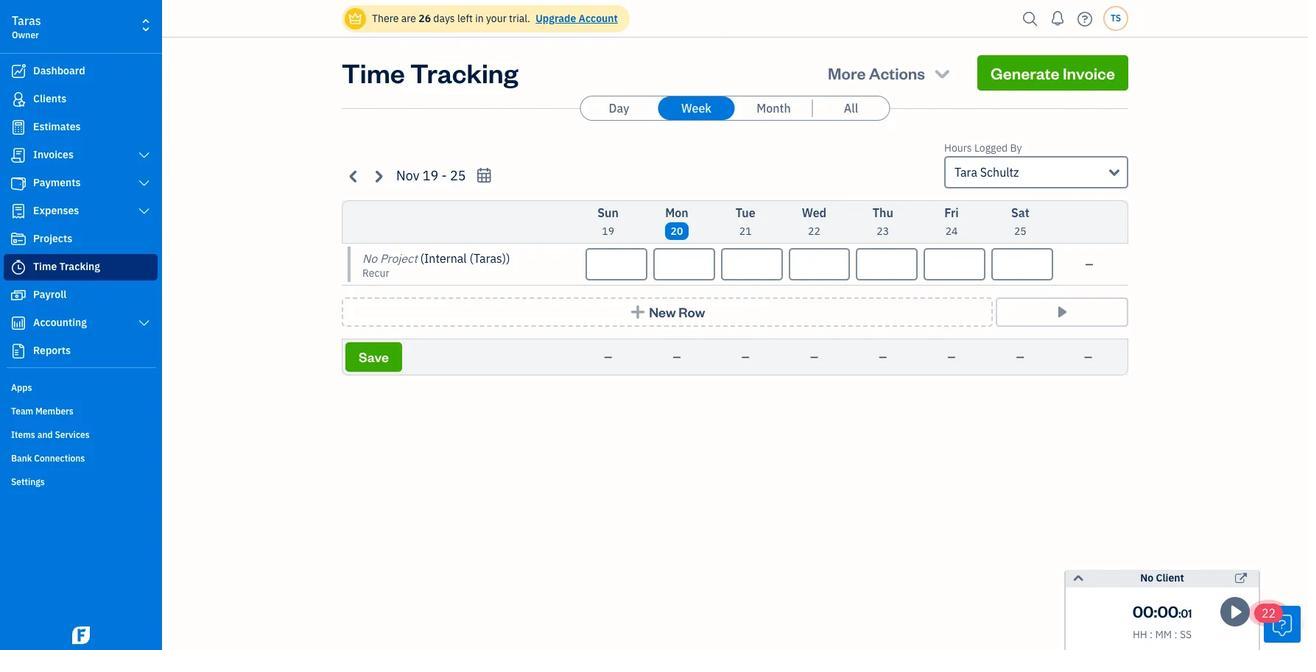 Task type: describe. For each thing, give the bounding box(es) containing it.
more
[[828, 63, 866, 83]]

25 inside sat 25
[[1014, 225, 1027, 238]]

0 vertical spatial tracking
[[410, 55, 518, 90]]

22 inside wed 22
[[808, 225, 821, 238]]

19 for sun
[[602, 225, 614, 238]]

fri
[[945, 206, 959, 220]]

no client
[[1141, 572, 1184, 585]]

team
[[11, 406, 33, 417]]

thu
[[873, 206, 893, 220]]

taras
[[12, 13, 41, 28]]

month
[[757, 101, 791, 116]]

: right hh
[[1150, 628, 1153, 642]]

settings link
[[4, 471, 158, 493]]

bank connections
[[11, 453, 85, 464]]

invoice
[[1063, 63, 1115, 83]]

time tracking inside main element
[[33, 260, 100, 273]]

expenses
[[33, 204, 79, 217]]

month link
[[736, 97, 812, 120]]

upgrade account link
[[533, 12, 618, 25]]

chevrondown image
[[932, 63, 953, 83]]

tue 21
[[736, 206, 756, 238]]

owner
[[12, 29, 39, 41]]

money image
[[10, 288, 27, 303]]

3 duration text field from the left
[[992, 248, 1053, 281]]

more actions button
[[815, 55, 966, 91]]

00 : 00 : 01 hh : mm : ss
[[1133, 601, 1192, 642]]

day
[[609, 101, 629, 116]]

start timer image
[[1054, 305, 1071, 320]]

expense image
[[10, 204, 27, 219]]

projects
[[33, 232, 72, 245]]

expenses link
[[4, 198, 158, 225]]

ts button
[[1104, 6, 1129, 31]]

by
[[1010, 141, 1022, 155]]

invoices link
[[4, 142, 158, 169]]

fri 24
[[945, 206, 959, 238]]

logged
[[975, 141, 1008, 155]]

connections
[[34, 453, 85, 464]]

row
[[679, 304, 705, 320]]

services
[[55, 429, 90, 441]]

plus image
[[629, 305, 646, 320]]

01
[[1181, 607, 1192, 621]]

upgrade
[[536, 12, 576, 25]]

recur
[[362, 267, 389, 280]]

resource center badge image
[[1264, 606, 1301, 643]]

clients link
[[4, 86, 158, 113]]

new
[[649, 304, 676, 320]]

wed 22
[[802, 206, 827, 238]]

report image
[[10, 344, 27, 359]]

no project ( internal (taras) ) recur
[[362, 251, 510, 280]]

projects link
[[4, 226, 158, 253]]

expand timer details image
[[1072, 570, 1085, 588]]

1 00 from the left
[[1133, 601, 1154, 622]]

22 button
[[1255, 604, 1301, 643]]

chevron large down image for expenses
[[137, 206, 151, 217]]

nov
[[396, 167, 420, 184]]

and
[[37, 429, 53, 441]]

payments link
[[4, 170, 158, 197]]

in
[[475, 12, 484, 25]]

bank
[[11, 453, 32, 464]]

go to help image
[[1073, 8, 1097, 30]]

actions
[[869, 63, 925, 83]]

no for project
[[362, 251, 377, 266]]

chart image
[[10, 316, 27, 331]]

2 duration text field from the left
[[924, 248, 986, 281]]

payment image
[[10, 176, 27, 191]]

team members
[[11, 406, 74, 417]]

days
[[433, 12, 455, 25]]

all
[[844, 101, 858, 116]]

settings
[[11, 477, 45, 488]]

all link
[[813, 97, 890, 120]]

crown image
[[348, 11, 363, 26]]

sun
[[598, 206, 619, 220]]

more actions
[[828, 63, 925, 83]]

generate invoice
[[991, 63, 1115, 83]]

clients
[[33, 92, 66, 105]]

project
[[380, 251, 418, 266]]

items
[[11, 429, 35, 441]]

apps link
[[4, 376, 158, 399]]

there are 26 days left in your trial. upgrade account
[[372, 12, 618, 25]]

notifications image
[[1046, 4, 1070, 33]]

no for client
[[1141, 572, 1154, 585]]

estimate image
[[10, 120, 27, 135]]

chevron large down image for accounting
[[137, 318, 151, 329]]

resume timer image
[[1226, 604, 1246, 621]]

reports
[[33, 344, 71, 357]]

nov 19 - 25
[[396, 167, 466, 184]]

dashboard link
[[4, 58, 158, 85]]

generate invoice button
[[978, 55, 1129, 91]]

sat
[[1011, 206, 1030, 220]]

week link
[[658, 97, 735, 120]]

choose a date image
[[476, 167, 493, 184]]

1 duration text field from the left
[[789, 248, 850, 281]]

mon 20
[[665, 206, 689, 238]]



Task type: locate. For each thing, give the bounding box(es) containing it.
20
[[671, 225, 683, 238]]

00 up hh
[[1133, 601, 1154, 622]]

(taras)
[[470, 251, 506, 266]]

estimates link
[[4, 114, 158, 141]]

mon
[[665, 206, 689, 220]]

26
[[419, 12, 431, 25]]

1 horizontal spatial duration text field
[[924, 248, 986, 281]]

0 vertical spatial no
[[362, 251, 377, 266]]

no
[[362, 251, 377, 266], [1141, 572, 1154, 585]]

open in new window image
[[1235, 570, 1247, 588]]

there
[[372, 12, 399, 25]]

19 for nov
[[423, 167, 439, 184]]

items and services link
[[4, 424, 158, 446]]

00
[[1133, 601, 1154, 622], [1158, 601, 1179, 622]]

hours
[[944, 141, 972, 155]]

1 chevron large down image from the top
[[137, 150, 151, 161]]

taras owner
[[12, 13, 41, 41]]

tracking
[[410, 55, 518, 90], [59, 260, 100, 273]]

internal
[[424, 251, 467, 266]]

payroll link
[[4, 282, 158, 309]]

time tracking down projects link
[[33, 260, 100, 273]]

0 horizontal spatial 22
[[808, 225, 821, 238]]

23
[[877, 225, 889, 238]]

sun 19
[[598, 206, 619, 238]]

duration text field down sat 25
[[992, 248, 1053, 281]]

time tracking down 26
[[342, 55, 518, 90]]

2 chevron large down image from the top
[[137, 206, 151, 217]]

previous week image
[[345, 168, 362, 185]]

1 vertical spatial 25
[[1014, 225, 1027, 238]]

22 inside 22 dropdown button
[[1262, 606, 1276, 621]]

2 chevron large down image from the top
[[137, 318, 151, 329]]

members
[[35, 406, 74, 417]]

1 vertical spatial time
[[33, 260, 57, 273]]

chevron large down image
[[137, 150, 151, 161], [137, 206, 151, 217]]

1 chevron large down image from the top
[[137, 178, 151, 189]]

00 left 01
[[1158, 601, 1179, 622]]

items and services
[[11, 429, 90, 441]]

0 vertical spatial 25
[[450, 167, 466, 184]]

your
[[486, 12, 507, 25]]

1 horizontal spatial time tracking
[[342, 55, 518, 90]]

1 horizontal spatial time
[[342, 55, 405, 90]]

1 horizontal spatial tracking
[[410, 55, 518, 90]]

21
[[739, 225, 752, 238]]

2 00 from the left
[[1158, 601, 1179, 622]]

project image
[[10, 232, 27, 247]]

time right the 'timer' image
[[33, 260, 57, 273]]

accounting
[[33, 316, 87, 329]]

invoice image
[[10, 148, 27, 163]]

generate
[[991, 63, 1060, 83]]

payroll
[[33, 288, 67, 301]]

time inside main element
[[33, 260, 57, 273]]

chevron large down image up projects link
[[137, 206, 151, 217]]

accounting link
[[4, 310, 158, 337]]

new row
[[649, 304, 705, 320]]

account
[[579, 12, 618, 25]]

0 vertical spatial chevron large down image
[[137, 150, 151, 161]]

22 right the resume timer icon
[[1262, 606, 1276, 621]]

1 vertical spatial no
[[1141, 572, 1154, 585]]

19 inside sun 19
[[602, 225, 614, 238]]

duration text field down sun 19
[[586, 248, 647, 281]]

new row button
[[342, 298, 993, 327]]

: up the ss
[[1179, 607, 1181, 621]]

apps
[[11, 382, 32, 393]]

sat 25
[[1011, 206, 1030, 238]]

time down there
[[342, 55, 405, 90]]

duration text field down 20 in the top of the page
[[653, 248, 715, 281]]

1 vertical spatial chevron large down image
[[137, 318, 151, 329]]

timer image
[[10, 260, 27, 275]]

no up recur
[[362, 251, 377, 266]]

dashboard image
[[10, 64, 27, 79]]

day link
[[581, 97, 657, 120]]

19 left -
[[423, 167, 439, 184]]

)
[[506, 251, 510, 266]]

1 horizontal spatial 19
[[602, 225, 614, 238]]

2 horizontal spatial duration text field
[[992, 248, 1053, 281]]

search image
[[1019, 8, 1042, 30]]

Duration text field
[[586, 248, 647, 281], [653, 248, 715, 281], [721, 248, 783, 281], [856, 248, 918, 281]]

0 vertical spatial time tracking
[[342, 55, 518, 90]]

0 horizontal spatial time
[[33, 260, 57, 273]]

client image
[[10, 92, 27, 107]]

1 vertical spatial 19
[[602, 225, 614, 238]]

time tracking
[[342, 55, 518, 90], [33, 260, 100, 273]]

1 vertical spatial chevron large down image
[[137, 206, 151, 217]]

24
[[946, 225, 958, 238]]

hh
[[1133, 628, 1148, 642]]

reports link
[[4, 338, 158, 365]]

chevron large down image inside payments link
[[137, 178, 151, 189]]

25 right -
[[450, 167, 466, 184]]

invoices
[[33, 148, 74, 161]]

19
[[423, 167, 439, 184], [602, 225, 614, 238]]

time tracking link
[[4, 254, 158, 281]]

chevron large down image down invoices link
[[137, 178, 151, 189]]

duration text field down the 21
[[721, 248, 783, 281]]

1 vertical spatial 22
[[1262, 606, 1276, 621]]

payments
[[33, 176, 81, 189]]

schultz
[[980, 165, 1019, 180]]

duration text field down wed 22
[[789, 248, 850, 281]]

bank connections link
[[4, 447, 158, 469]]

chevron large down image up payments link
[[137, 150, 151, 161]]

-
[[442, 167, 447, 184]]

duration text field down 24
[[924, 248, 986, 281]]

0 horizontal spatial 25
[[450, 167, 466, 184]]

0 horizontal spatial tracking
[[59, 260, 100, 273]]

chevron large down image up reports link
[[137, 318, 151, 329]]

tara
[[955, 165, 978, 180]]

Duration text field
[[789, 248, 850, 281], [924, 248, 986, 281], [992, 248, 1053, 281]]

1 vertical spatial time tracking
[[33, 260, 100, 273]]

tara schultz button
[[944, 156, 1129, 189]]

2 duration text field from the left
[[653, 248, 715, 281]]

left
[[457, 12, 473, 25]]

estimates
[[33, 120, 81, 133]]

thu 23
[[873, 206, 893, 238]]

25 down sat
[[1014, 225, 1027, 238]]

tracking inside main element
[[59, 260, 100, 273]]

wed
[[802, 206, 827, 220]]

no inside no project ( internal (taras) ) recur
[[362, 251, 377, 266]]

: left the ss
[[1175, 628, 1178, 642]]

ts
[[1111, 13, 1121, 24]]

0 horizontal spatial 19
[[423, 167, 439, 184]]

: up 'mm'
[[1154, 601, 1158, 622]]

0 horizontal spatial duration text field
[[789, 248, 850, 281]]

no left client
[[1141, 572, 1154, 585]]

team members link
[[4, 400, 158, 422]]

3 duration text field from the left
[[721, 248, 783, 281]]

tara schultz
[[955, 165, 1019, 180]]

save
[[359, 348, 389, 365]]

client
[[1156, 572, 1184, 585]]

0 vertical spatial chevron large down image
[[137, 178, 151, 189]]

1 vertical spatial tracking
[[59, 260, 100, 273]]

0 horizontal spatial 00
[[1133, 601, 1154, 622]]

22 down wed
[[808, 225, 821, 238]]

4 duration text field from the left
[[856, 248, 918, 281]]

0 horizontal spatial no
[[362, 251, 377, 266]]

main element
[[0, 0, 199, 650]]

1 duration text field from the left
[[586, 248, 647, 281]]

1 horizontal spatial 22
[[1262, 606, 1276, 621]]

0 vertical spatial 22
[[808, 225, 821, 238]]

1 horizontal spatial no
[[1141, 572, 1154, 585]]

19 down the sun
[[602, 225, 614, 238]]

1 horizontal spatial 00
[[1158, 601, 1179, 622]]

1 horizontal spatial 25
[[1014, 225, 1027, 238]]

ss
[[1180, 628, 1192, 642]]

dashboard
[[33, 64, 85, 77]]

tracking down projects link
[[59, 260, 100, 273]]

—
[[1085, 258, 1094, 271], [604, 351, 612, 364], [673, 351, 681, 364], [742, 351, 750, 364], [810, 351, 818, 364], [879, 351, 887, 364], [948, 351, 956, 364], [1016, 351, 1025, 364], [1084, 351, 1092, 364]]

chevron large down image for invoices
[[137, 150, 151, 161]]

freshbooks image
[[69, 627, 93, 645]]

duration text field down 23
[[856, 248, 918, 281]]

time
[[342, 55, 405, 90], [33, 260, 57, 273]]

chevron large down image for payments
[[137, 178, 151, 189]]

0 vertical spatial time
[[342, 55, 405, 90]]

0 horizontal spatial time tracking
[[33, 260, 100, 273]]

22
[[808, 225, 821, 238], [1262, 606, 1276, 621]]

chevron large down image
[[137, 178, 151, 189], [137, 318, 151, 329]]

mm
[[1155, 628, 1172, 642]]

tracking down left
[[410, 55, 518, 90]]

next week image
[[370, 168, 387, 185]]

0 vertical spatial 19
[[423, 167, 439, 184]]

trial.
[[509, 12, 530, 25]]



Task type: vqa. For each thing, say whether or not it's contained in the screenshot.
the topmost determine
no



